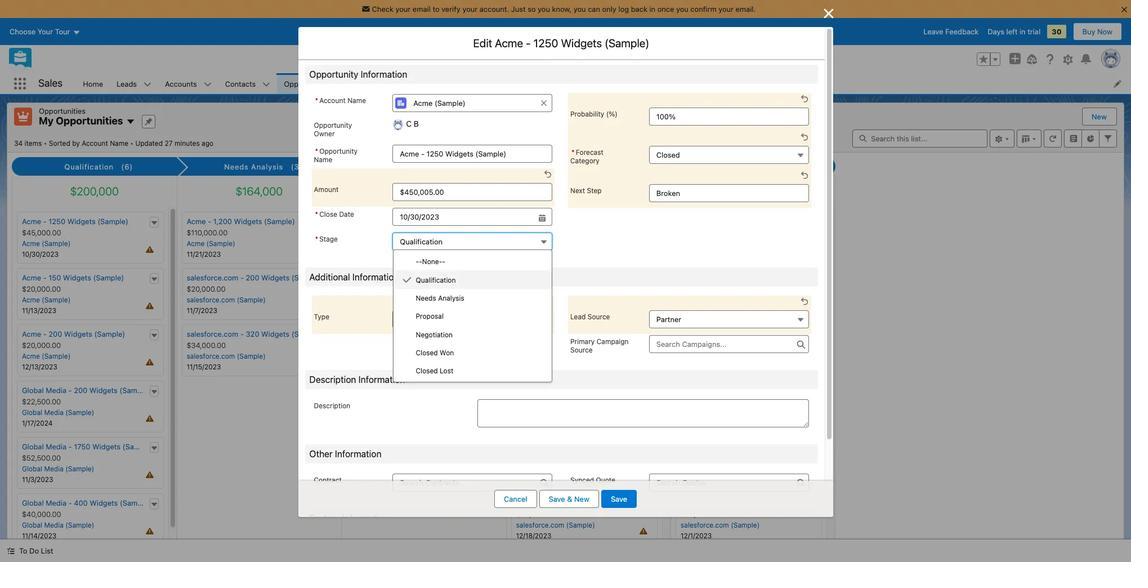 Task type: vqa. For each thing, say whether or not it's contained in the screenshot.


Task type: describe. For each thing, give the bounding box(es) containing it.
global media - 200 widgets (sample) link
[[22, 386, 150, 395]]

dashboards list item
[[458, 73, 527, 94]]

- up '$20,000.00 acme (sample) 12/13/2023'
[[43, 330, 47, 339]]

days
[[988, 27, 1005, 36]]

salesforce.com down 11/21/2023
[[187, 273, 238, 282]]

1 you from the left
[[538, 5, 550, 14]]

- left 320
[[240, 330, 244, 339]]

media up $52,500.00
[[46, 442, 66, 451]]

needs analysis inside my opportunities|opportunities|list view element
[[224, 162, 283, 171]]

text default image for global media - 400 widgets (sample)
[[150, 501, 158, 509]]

1 horizontal spatial analysis
[[438, 294, 465, 303]]

opportunity owner
[[314, 121, 352, 138]]

step
[[587, 186, 602, 195]]

acme - 1250 widgets (sample)
[[22, 217, 128, 226]]

Stage, Qualification button
[[393, 233, 553, 251]]

9/4/2023
[[681, 419, 710, 428]]

acme - 150 widgets (sample)
[[22, 273, 124, 282]]

acme - 150 widgets (sample) link
[[22, 273, 124, 282]]

300
[[708, 442, 721, 451]]

(sample) inside the '$75,000.00 salesforce.com (sample) 4/19/2023'
[[731, 296, 760, 304]]

widgets right 320
[[261, 330, 290, 339]]

synced quote
[[571, 476, 616, 484]]

needs inside my opportunities|opportunities|list view element
[[224, 162, 249, 171]]

Acme (Sample) text field
[[393, 94, 553, 112]]

salesforce.com - 210 widgets (sample)
[[516, 442, 651, 451]]

1 horizontal spatial 1250
[[534, 37, 559, 50]]

4/19/2023
[[681, 306, 714, 315]]

quotes list item
[[582, 73, 635, 94]]

closed list item
[[568, 131, 811, 170]]

list containing home
[[76, 73, 1132, 94]]

next step
[[571, 186, 602, 195]]

contacts link
[[218, 73, 263, 94]]

none-
[[422, 258, 442, 266]]

my opportunities status
[[14, 139, 135, 147]]

$22,500.00 for salesforce.com
[[516, 510, 555, 519]]

new button
[[1083, 108, 1116, 125]]

$200,000
[[70, 185, 119, 198]]

stage
[[319, 235, 338, 243]]

acme up $10,000.00
[[516, 296, 534, 304]]

system
[[310, 513, 340, 523]]

calendar
[[359, 79, 390, 88]]

acme - 300 widgets (sample) link
[[681, 442, 784, 451]]

acme - 650 widgets (sample) link
[[681, 330, 784, 339]]

source inside partner list item
[[588, 313, 610, 321]]

acme (sample) link for acme - 1,200 widgets (sample)
[[187, 239, 235, 248]]

27
[[165, 139, 173, 147]]

acme - 650 widgets (sample)
[[681, 330, 784, 339]]

- up $45,000.00
[[43, 217, 47, 226]]

opportunities list item
[[277, 73, 352, 94]]

probability (%)
[[571, 110, 618, 118]]

reports link
[[527, 73, 567, 94]]

widgets right 300
[[723, 442, 752, 451]]

(sample) inside $110,000.00 acme (sample) 11/21/2023
[[207, 239, 235, 248]]

description for description
[[314, 402, 351, 410]]

(sample) inside $10,000.00 global media (sample)
[[560, 352, 589, 361]]

$75,000.00
[[681, 285, 720, 294]]

text default image for global media - 80 widgets (sample)
[[644, 332, 652, 340]]

1 horizontal spatial account
[[319, 96, 346, 105]]

200 for salesforce.com
[[246, 273, 259, 282]]

contract
[[314, 476, 342, 484]]

opportunities up by
[[56, 115, 123, 127]]

acme down 11/13/2023
[[22, 330, 41, 339]]

leads list item
[[110, 73, 158, 94]]

10/30/2023
[[22, 250, 59, 259]]

- left 500
[[702, 386, 706, 395]]

Probability (%) text field
[[649, 108, 809, 126]]

global up $52,500.00
[[22, 442, 44, 451]]

campaign
[[597, 337, 629, 346]]

opportunities inside opportunities link
[[284, 79, 331, 88]]

140
[[543, 273, 556, 282]]

do
[[29, 546, 39, 555]]

once
[[658, 5, 674, 14]]

Primary Campaign Source text field
[[649, 335, 809, 353]]

type list item
[[312, 296, 555, 334]]

opportunities down sales
[[39, 106, 86, 115]]

(sample) inside $60,000.00 acme (sample) 10/24/2022
[[701, 352, 730, 361]]

12/13/2023
[[22, 363, 57, 371]]

- left the 210
[[570, 442, 573, 451]]

edit acme - 1250 widgets (sample)
[[473, 37, 650, 50]]

text default image for global media - 200 widgets (sample)
[[150, 388, 158, 396]]

text default image for global media - 1750 widgets (sample)
[[150, 444, 158, 452]]

acme (sample) link down '140'
[[516, 296, 565, 304]]

acme up $45,000.00
[[22, 217, 41, 226]]

$20,000.00 for acme - 150 widgets (sample)
[[22, 285, 61, 294]]

salesforce.com (sample) link up 11/7/2023
[[187, 296, 266, 304]]

- up qualification option
[[442, 258, 446, 266]]

widgets right 500
[[723, 386, 751, 395]]

list view controls image
[[990, 129, 1015, 147]]

qualification inside my opportunities|opportunities|list view element
[[64, 162, 114, 171]]

widgets down can
[[561, 37, 602, 50]]

11/15/2023
[[187, 363, 221, 371]]

text default image for salesforce.com - 320 widgets (sample)
[[323, 332, 331, 340]]

save & new
[[549, 495, 590, 504]]

media up $19,500.00 on the bottom
[[540, 386, 561, 395]]

widgets right 180
[[583, 386, 611, 395]]

other
[[310, 449, 333, 459]]

system information
[[310, 513, 389, 523]]

salesforce.com - 200 widgets (sample) link
[[187, 273, 322, 282]]

(0)
[[443, 162, 455, 171]]

0 horizontal spatial new
[[575, 495, 590, 504]]

global media - 400 widgets (sample)
[[22, 499, 151, 508]]

(18)
[[777, 162, 792, 171]]

acme up $36,000.00
[[681, 442, 700, 451]]

- left 300
[[702, 442, 706, 451]]

widgets right 1750
[[92, 442, 121, 451]]

text default image inside to do list button
[[7, 547, 15, 555]]

salesforce.com (sample) link down $34,000.00
[[187, 352, 266, 361]]

* stage
[[315, 235, 338, 243]]

source inside primary campaign source
[[571, 346, 593, 354]]

closed left lost
[[416, 367, 438, 375]]

salesforce.com down the 11/8/2023
[[516, 499, 568, 508]]

partner list item
[[568, 296, 811, 334]]

global media - 80 widgets (sample) link
[[516, 330, 640, 339]]

$34,000.00 salesforce.com (sample) 11/15/2023
[[187, 341, 266, 371]]

650
[[708, 330, 721, 339]]

widgets right 400
[[90, 499, 118, 508]]

1 vertical spatial proposal
[[416, 312, 444, 321]]

accounts link
[[158, 73, 204, 94]]

negotiation inside list box
[[416, 330, 453, 339]]

dashboards link
[[458, 73, 512, 94]]

* for * account name
[[315, 96, 318, 105]]

200 for acme
[[49, 330, 62, 339]]

salesforce.com (sample) link up the 11/8/2023
[[516, 465, 595, 473]]

salesforce.com (sample) link up the lead source, partner button
[[681, 296, 760, 304]]

sorted
[[49, 139, 70, 147]]

- left 180
[[563, 386, 566, 395]]

salesforce.com down 10/31/2023
[[516, 442, 568, 451]]

text default image for salesforce.com - 210 widgets (sample)
[[644, 444, 652, 452]]

opportunities link
[[277, 73, 338, 94]]

calendar link
[[352, 73, 396, 94]]

quotes
[[589, 79, 613, 88]]

widgets right "150"
[[63, 273, 91, 282]]

- up $22,500.00 global media (sample) 1/17/2024
[[68, 386, 72, 395]]

global media (sample) link for $10,000.00
[[516, 352, 589, 361]]

salesforce.com inside $35,000.00 salesforce.com (sample) 12/1/2023
[[681, 521, 729, 530]]

acme - 300 widgets (sample)
[[681, 442, 784, 451]]

(sample) inside '$20,000.00 salesforce.com (sample) 11/7/2023'
[[237, 296, 266, 304]]

widgets up '$20,000.00 salesforce.com (sample) 11/7/2023'
[[261, 273, 290, 282]]

widgets down the lead source, partner button
[[723, 330, 752, 339]]

save & new button
[[539, 490, 599, 508]]

- up "$110,000.00"
[[208, 217, 211, 226]]

reports
[[534, 79, 560, 88]]

information for opportunity information
[[361, 69, 407, 79]]

amount
[[314, 185, 339, 194]]

forecast
[[576, 148, 604, 157]]

global media (sample) link for $22,500.00
[[22, 408, 94, 417]]

(sample) inside the $45,000.00 acme (sample) 10/30/2023
[[42, 239, 71, 248]]

$45,000.00
[[22, 228, 61, 237]]

acme - 170 widgets (sample) $17,000.00 acme (sample)
[[516, 217, 618, 248]]

11/14/2023
[[22, 532, 57, 540]]

global inside $40,000.00 global media (sample) 11/14/2023
[[22, 521, 42, 530]]

qualification inside option
[[416, 276, 456, 284]]

acme inside $110,000.00 acme (sample) 11/21/2023
[[187, 239, 205, 248]]

11/8/2023
[[516, 475, 548, 484]]

- up '$20,000.00 salesforce.com (sample) 11/7/2023'
[[240, 273, 244, 282]]

salesforce.com inside the $20,000.00 salesforce.com (sample) 11/8/2023
[[516, 465, 565, 473]]

select list display image
[[1017, 129, 1042, 147]]

won inside my opportunities|opportunities|list view element
[[752, 162, 769, 171]]

global media (sample) link for $52,500.00
[[22, 465, 94, 473]]

global media - 400 widgets (sample) link
[[22, 499, 151, 508]]

- inside acme - 140 widgets (sample) $22,500.00 acme (sample)
[[537, 273, 541, 282]]

$40,000.00 global media (sample) 11/14/2023
[[22, 510, 94, 540]]

acme (sample) link for acme - 200 widgets (sample)
[[22, 352, 71, 361]]

text default image for salesforce.com - 200 widgets (sample)
[[323, 275, 331, 283]]

text default image for global media - 180 widgets (sample)
[[644, 388, 652, 396]]

closed up closed lost
[[416, 349, 438, 357]]

3 your from the left
[[719, 5, 734, 14]]

widgets right the 210
[[590, 442, 618, 451]]

acme down $17,000.00
[[516, 239, 534, 248]]

global up $10,000.00
[[516, 330, 538, 339]]

acme (sample) link for acme - 150 widgets (sample)
[[22, 296, 71, 304]]

text default image for acme - 1250 widgets (sample)
[[150, 219, 158, 227]]

name for * account name
[[348, 96, 366, 105]]

salesforce.com - 210 widgets (sample) link
[[516, 442, 651, 451]]

amount list item
[[312, 168, 555, 207]]

acme up $50,000.00 at the right of the page
[[681, 386, 700, 395]]

back
[[631, 5, 648, 14]]

feedback
[[946, 27, 979, 36]]

acme up $60,000.00 at the bottom of the page
[[681, 330, 700, 339]]

11/13/2023
[[22, 306, 56, 315]]

(sample) inside $52,500.00 global media (sample) 11/3/2023
[[65, 465, 94, 473]]

so
[[528, 5, 536, 14]]

primary campaign source
[[571, 337, 629, 354]]

acme - 140 widgets (sample) link
[[516, 273, 619, 282]]

global media - 1750 widgets (sample) link
[[22, 442, 153, 451]]

Forecast Category, Closed button
[[649, 146, 809, 164]]

global up $19,500.00 on the bottom
[[516, 386, 538, 395]]

salesforce.com (sample) link down $35,000.00
[[681, 521, 760, 530]]

Next Step text field
[[649, 184, 809, 202]]

Description text field
[[477, 399, 809, 428]]

opportunity for owner
[[314, 121, 352, 130]]

text default image for acme - 200 widgets (sample)
[[150, 332, 158, 340]]

just
[[511, 5, 526, 14]]

additional information
[[310, 272, 399, 282]]

$512,000
[[730, 185, 777, 198]]

2 vertical spatial 200
[[74, 386, 87, 395]]

global inside $22,500.00 global media (sample) 1/17/2024
[[22, 408, 42, 417]]

Lead Source button
[[649, 310, 809, 328]]

- inside salesforce.com - 240 widgets (sample) $22,500.00 salesforce.com (sample) 12/18/2023
[[570, 499, 573, 508]]

lead
[[571, 313, 586, 321]]

media inside $52,500.00 global media (sample) 11/3/2023
[[44, 465, 64, 473]]

description for description information
[[310, 375, 356, 385]]

acme up "$110,000.00"
[[187, 217, 206, 226]]

1 horizontal spatial needs analysis
[[416, 294, 465, 303]]

* forecast category
[[571, 148, 604, 165]]

global media (sample) link for $40,000.00
[[22, 521, 94, 530]]

salesforce.com inside '$20,000.00 salesforce.com (sample) 11/7/2023'
[[187, 296, 235, 304]]

1,200
[[213, 217, 232, 226]]

0 horizontal spatial won
[[440, 349, 454, 357]]

closed inside "button"
[[657, 150, 680, 159]]

acme left '140'
[[516, 273, 535, 282]]

media inside $22,500.00 global media (sample) 1/17/2024
[[44, 408, 64, 417]]

next step list item
[[568, 170, 811, 208]]

- left 400
[[68, 499, 72, 508]]

widgets inside acme - 170 widgets (sample) $17,000.00 acme (sample)
[[557, 217, 585, 226]]

can
[[588, 5, 600, 14]]

acme (sample) link down $17,000.00
[[516, 239, 565, 248]]

email
[[413, 5, 431, 14]]



Task type: locate. For each thing, give the bounding box(es) containing it.
0 horizontal spatial save
[[549, 495, 565, 504]]

* left close
[[315, 210, 318, 219]]

media up $10,000.00 global media (sample)
[[540, 330, 561, 339]]

0 vertical spatial proposal
[[402, 162, 436, 171]]

to do list button
[[0, 540, 60, 562]]

- inside acme - 170 widgets (sample) $17,000.00 acme (sample)
[[537, 217, 541, 226]]

0 vertical spatial analysis
[[251, 162, 283, 171]]

proposal inside my opportunities|opportunities|list view element
[[402, 162, 436, 171]]

* for * forecast category
[[572, 148, 575, 157]]

None search field
[[853, 129, 988, 147]]

150
[[49, 273, 61, 282]]

$20,000.00 up 11/7/2023
[[187, 285, 226, 294]]

$10,000.00
[[516, 341, 554, 350]]

acme inside $60,000.00 acme (sample) 10/24/2022
[[681, 352, 699, 361]]

information for system information
[[342, 513, 389, 523]]

salesforce.com - 320 widgets (sample) link
[[187, 330, 322, 339]]

1 horizontal spatial you
[[574, 5, 586, 14]]

source down global media - 80 widgets (sample) link
[[571, 346, 593, 354]]

information for description information
[[359, 375, 405, 385]]

$20,000.00 up 12/13/2023
[[22, 341, 61, 350]]

widgets right 240
[[591, 499, 619, 508]]

analysis inside my opportunities|opportunities|list view element
[[251, 162, 283, 171]]

0 horizontal spatial 1250
[[49, 217, 65, 226]]

media down $10,000.00
[[539, 352, 558, 361]]

Search My Opportunities list view. search field
[[853, 129, 988, 147]]

category
[[571, 157, 600, 165]]

needs up "$164,000"
[[224, 162, 249, 171]]

media down the "$40,000.00"
[[44, 521, 64, 530]]

global up 11/14/2023
[[22, 521, 42, 530]]

acme up 11/21/2023
[[187, 239, 205, 248]]

0 horizontal spatial needs analysis
[[224, 162, 283, 171]]

$20,000.00 for salesforce.com - 210 widgets (sample)
[[516, 453, 555, 463]]

global up the "$40,000.00"
[[22, 499, 44, 508]]

acme up 12/13/2023
[[22, 352, 40, 361]]

widgets up '$20,000.00 acme (sample) 12/13/2023'
[[64, 330, 92, 339]]

by
[[72, 139, 80, 147]]

you
[[538, 5, 550, 14], [574, 5, 586, 14], [676, 5, 689, 14]]

2 vertical spatial name
[[314, 155, 333, 164]]

group
[[977, 52, 1001, 66], [314, 208, 553, 226]]

34
[[14, 139, 23, 147]]

1 vertical spatial negotiation
[[416, 330, 453, 339]]

$20,000.00 for salesforce.com - 200 widgets (sample)
[[187, 285, 226, 294]]

0 horizontal spatial name
[[110, 139, 128, 147]]

contacts list item
[[218, 73, 277, 94]]

check
[[372, 5, 394, 14]]

$20,000.00 for acme - 200 widgets (sample)
[[22, 341, 61, 350]]

200 up $22,500.00 global media (sample) 1/17/2024
[[74, 386, 87, 395]]

opportunity inside '* opportunity name'
[[319, 147, 358, 155]]

(sample) inside $22,500.00 global media (sample) 1/17/2024
[[65, 408, 94, 417]]

$211,500
[[567, 185, 611, 198]]

1 vertical spatial won
[[440, 349, 454, 357]]

reports list item
[[527, 73, 582, 94]]

1 horizontal spatial negotiation
[[561, 162, 606, 171]]

$20,000.00 inside '$20,000.00 acme (sample) 12/13/2023'
[[22, 341, 61, 350]]

$50,000.00
[[681, 397, 720, 406]]

dashboards
[[465, 79, 506, 88]]

widgets inside salesforce.com - 240 widgets (sample) $22,500.00 salesforce.com (sample) 12/18/2023
[[591, 499, 619, 508]]

new
[[1092, 112, 1107, 121], [575, 495, 590, 504]]

negotiation inside my opportunities|opportunities|list view element
[[561, 162, 606, 171]]

account down the opportunities list item
[[319, 96, 346, 105]]

know,
[[552, 5, 572, 14]]

1 vertical spatial account
[[82, 139, 108, 147]]

0 vertical spatial closed won
[[723, 162, 769, 171]]

- left 1750
[[68, 442, 72, 451]]

34 items • sorted by account name • updated 27 minutes ago
[[14, 139, 214, 147]]

source right lead
[[588, 313, 610, 321]]

1 horizontal spatial •
[[130, 139, 134, 147]]

0 vertical spatial won
[[752, 162, 769, 171]]

forecasts
[[418, 79, 451, 88]]

* down owner
[[315, 147, 318, 155]]

widgets right 170
[[557, 217, 585, 226]]

proposal left (0)
[[402, 162, 436, 171]]

acme (sample) link for acme - 1250 widgets (sample)
[[22, 239, 71, 248]]

(3)
[[291, 162, 303, 171]]

global up the 1/17/2024
[[22, 408, 42, 417]]

salesforce.com down $34,000.00
[[187, 352, 235, 361]]

$52,500.00 global media (sample) 11/3/2023
[[22, 453, 94, 484]]

analysis down qualification option
[[438, 294, 465, 303]]

500
[[708, 386, 721, 395]]

global inside $10,000.00 global media (sample)
[[516, 352, 537, 361]]

closed up the next step text field
[[723, 162, 750, 171]]

- up type list item
[[419, 258, 422, 266]]

leave
[[924, 27, 944, 36]]

global down 12/13/2023
[[22, 386, 44, 395]]

* for * opportunity name
[[315, 147, 318, 155]]

text default image
[[150, 219, 158, 227], [150, 275, 158, 283], [150, 332, 158, 340], [323, 332, 331, 340], [644, 332, 652, 340], [150, 388, 158, 396], [644, 388, 652, 396], [150, 444, 158, 452], [809, 444, 816, 452], [7, 547, 15, 555]]

acme up 11/13/2023
[[22, 296, 40, 304]]

account right by
[[82, 139, 108, 147]]

1 horizontal spatial save
[[611, 495, 628, 504]]

1250 up search... button in the top of the page
[[534, 37, 559, 50]]

name inside '* opportunity name'
[[314, 155, 333, 164]]

1 horizontal spatial new
[[1092, 112, 1107, 121]]

list
[[76, 73, 1132, 94]]

needs inside list box
[[416, 294, 436, 303]]

1 vertical spatial new
[[575, 495, 590, 504]]

- left 650
[[702, 330, 706, 339]]

400
[[74, 499, 88, 508]]

widgets inside acme - 140 widgets (sample) $22,500.00 acme (sample)
[[558, 273, 586, 282]]

0 vertical spatial new
[[1092, 112, 1107, 121]]

text default image for acme - 650 widgets (sample)
[[809, 332, 816, 340]]

in right left
[[1020, 27, 1026, 36]]

my opportunities|opportunities|list view element
[[7, 103, 1125, 562]]

1250 up $45,000.00
[[49, 217, 65, 226]]

1 horizontal spatial closed won
[[723, 162, 769, 171]]

- left 80
[[563, 330, 566, 339]]

2 your from the left
[[463, 5, 478, 14]]

1 • from the left
[[44, 139, 47, 147]]

0 horizontal spatial 200
[[49, 330, 62, 339]]

1 vertical spatial opportunity
[[314, 121, 352, 130]]

salesforce.com - 200 widgets (sample)
[[187, 273, 322, 282]]

0 horizontal spatial you
[[538, 5, 550, 14]]

list box
[[393, 250, 553, 383]]

1 horizontal spatial needs
[[416, 294, 436, 303]]

opportunity down opportunity owner
[[319, 147, 358, 155]]

information
[[361, 69, 407, 79], [353, 272, 399, 282], [359, 375, 405, 385], [335, 449, 382, 459], [342, 513, 389, 523]]

$164,000
[[236, 185, 283, 198]]

$20,000.00 inside $20,000.00 acme (sample) 11/13/2023
[[22, 285, 61, 294]]

only
[[602, 5, 617, 14]]

quote
[[596, 476, 616, 484]]

opportunity for information
[[310, 69, 359, 79]]

information for other information
[[335, 449, 382, 459]]

2 vertical spatial $22,500.00
[[516, 510, 555, 519]]

global down $10,000.00
[[516, 352, 537, 361]]

media up the 1/17/2024
[[44, 408, 64, 417]]

email.
[[736, 5, 756, 14]]

$22,500.00 inside $22,500.00 global media (sample) 1/17/2024
[[22, 397, 61, 406]]

1/17/2024
[[22, 419, 53, 428]]

0 vertical spatial source
[[588, 313, 610, 321]]

information for additional information
[[353, 272, 399, 282]]

0 vertical spatial in
[[650, 5, 656, 14]]

•
[[44, 139, 47, 147], [130, 139, 134, 147]]

acme left "150"
[[22, 273, 41, 282]]

1 horizontal spatial your
[[463, 5, 478, 14]]

$40,000.00
[[22, 510, 61, 519]]

text default image inside qualification option
[[402, 275, 411, 284]]

170
[[543, 217, 555, 226]]

updated
[[135, 139, 163, 147]]

buy now
[[1083, 27, 1113, 36]]

- left "150"
[[43, 273, 47, 282]]

media
[[540, 330, 561, 339], [539, 352, 558, 361], [46, 386, 66, 395], [540, 386, 561, 395], [44, 408, 64, 417], [46, 442, 66, 451], [44, 465, 64, 473], [46, 499, 66, 508], [44, 521, 64, 530]]

$22,500.00 global media (sample) 1/17/2024
[[22, 397, 94, 428]]

1750
[[74, 442, 90, 451]]

$20,000.00 inside '$20,000.00 salesforce.com (sample) 11/7/2023'
[[187, 285, 226, 294]]

global media - 1750 widgets (sample)
[[22, 442, 153, 451]]

information up * account name
[[361, 69, 407, 79]]

acme (sample) link down "$110,000.00"
[[187, 239, 235, 248]]

- up search... button in the top of the page
[[526, 37, 531, 50]]

$22,500.00 up the 12/18/2023
[[516, 510, 555, 519]]

$22,500.00 inside salesforce.com - 240 widgets (sample) $22,500.00 salesforce.com (sample) 12/18/2023
[[516, 510, 555, 519]]

* opportunity name
[[314, 147, 358, 164]]

* inside * forecast category
[[572, 148, 575, 157]]

1 vertical spatial 1250
[[49, 217, 65, 226]]

acme up $17,000.00
[[516, 217, 535, 226]]

account inside my opportunities|opportunities|list view element
[[82, 139, 108, 147]]

1 your from the left
[[396, 5, 411, 14]]

0 horizontal spatial group
[[314, 208, 553, 226]]

0 vertical spatial $22,500.00
[[516, 285, 555, 294]]

0 horizontal spatial closed won
[[416, 349, 454, 357]]

1 vertical spatial needs analysis
[[416, 294, 465, 303]]

closed won up the $512,000
[[723, 162, 769, 171]]

accounts list item
[[158, 73, 218, 94]]

1 vertical spatial in
[[1020, 27, 1026, 36]]

(sample) inside $35,000.00 salesforce.com (sample) 12/1/2023
[[731, 521, 760, 530]]

media inside $10,000.00 global media (sample)
[[539, 352, 558, 361]]

0 vertical spatial negotiation
[[561, 162, 606, 171]]

negotiation
[[561, 162, 606, 171], [416, 330, 453, 339]]

2 vertical spatial qualification
[[416, 276, 456, 284]]

0 vertical spatial description
[[310, 375, 356, 385]]

information right other
[[335, 449, 382, 459]]

name down calendar link
[[348, 96, 366, 105]]

3 you from the left
[[676, 5, 689, 14]]

0 vertical spatial name
[[348, 96, 366, 105]]

lead source
[[571, 313, 610, 321]]

global media (sample) link up the 1/17/2024
[[22, 408, 94, 417]]

save for save & new
[[549, 495, 565, 504]]

salesforce.com - 240 widgets (sample) $22,500.00 salesforce.com (sample) 12/18/2023
[[516, 499, 652, 540]]

None text field
[[393, 145, 553, 163], [393, 208, 553, 226], [393, 145, 553, 163], [393, 208, 553, 226]]

- left none-
[[416, 258, 419, 266]]

probability (%) list item
[[568, 93, 811, 131]]

closed won inside my opportunities|opportunities|list view element
[[723, 162, 769, 171]]

2 horizontal spatial 200
[[246, 273, 259, 282]]

acme right edit
[[495, 37, 523, 50]]

opportunity information
[[310, 69, 407, 79]]

0 horizontal spatial in
[[650, 5, 656, 14]]

log
[[619, 5, 629, 14]]

0 horizontal spatial analysis
[[251, 162, 283, 171]]

salesforce.com down $75,000.00
[[681, 296, 729, 304]]

edit
[[473, 37, 492, 50]]

salesforce.com up $34,000.00
[[187, 330, 238, 339]]

description information
[[310, 375, 405, 385]]

acme - 170 widgets (sample) link
[[516, 217, 618, 226]]

save for save
[[611, 495, 628, 504]]

0 vertical spatial needs
[[224, 162, 249, 171]]

items
[[25, 139, 42, 147]]

2 horizontal spatial you
[[676, 5, 689, 14]]

2 horizontal spatial your
[[719, 5, 734, 14]]

additional
[[310, 272, 350, 282]]

(%)
[[606, 110, 618, 118]]

Amount text field
[[393, 183, 553, 201]]

200 up '$20,000.00 salesforce.com (sample) 11/7/2023'
[[246, 273, 259, 282]]

partner
[[657, 315, 682, 324]]

salesforce.com down $35,000.00
[[681, 521, 729, 530]]

1 horizontal spatial 200
[[74, 386, 87, 395]]

(sample) inside the $20,000.00 salesforce.com (sample) 11/8/2023
[[566, 465, 595, 473]]

(sample) inside $20,000.00 acme (sample) 11/13/2023
[[42, 296, 71, 304]]

1 vertical spatial 200
[[49, 330, 62, 339]]

$20,000.00 acme (sample) 12/13/2023
[[22, 341, 71, 371]]

2 horizontal spatial name
[[348, 96, 366, 105]]

media up the "$40,000.00"
[[46, 499, 66, 508]]

global media (sample) link down the "$40,000.00"
[[22, 521, 94, 530]]

1 horizontal spatial name
[[314, 155, 333, 164]]

0 horizontal spatial •
[[44, 139, 47, 147]]

1 vertical spatial analysis
[[438, 294, 465, 303]]

information left closed lost
[[359, 375, 405, 385]]

closed
[[657, 150, 680, 159], [723, 162, 750, 171], [416, 349, 438, 357], [416, 367, 438, 375]]

Contract text field
[[393, 474, 553, 492]]

negotiation up closed lost
[[416, 330, 453, 339]]

list box containing --none--
[[393, 250, 553, 383]]

needs analysis down none-
[[416, 294, 465, 303]]

(sample) inside '$20,000.00 acme (sample) 12/13/2023'
[[42, 352, 71, 361]]

new inside my opportunities|opportunities|list view element
[[1092, 112, 1107, 121]]

2 vertical spatial opportunity
[[319, 147, 358, 155]]

0 vertical spatial group
[[977, 52, 1001, 66]]

confirm
[[691, 5, 717, 14]]

widgets right 1,200
[[234, 217, 262, 226]]

analysis up "$164,000"
[[251, 162, 283, 171]]

salesforce.com up the 11/8/2023
[[516, 465, 565, 473]]

salesforce.com inside the '$75,000.00 salesforce.com (sample) 4/19/2023'
[[681, 296, 729, 304]]

my
[[39, 115, 54, 127]]

acme (sample) link up 11/13/2023
[[22, 296, 71, 304]]

your left email
[[396, 5, 411, 14]]

name inside my opportunities|opportunities|list view element
[[110, 139, 128, 147]]

1 vertical spatial $22,500.00
[[22, 397, 61, 406]]

0 horizontal spatial needs
[[224, 162, 249, 171]]

0 vertical spatial 1250
[[534, 37, 559, 50]]

acme up 10/24/2022
[[681, 352, 699, 361]]

$22,500.00 inside acme - 140 widgets (sample) $22,500.00 acme (sample)
[[516, 285, 555, 294]]

0 vertical spatial account
[[319, 96, 346, 105]]

$34,000.00
[[187, 341, 226, 350]]

(sample) inside $34,000.00 salesforce.com (sample) 11/15/2023
[[237, 352, 266, 361]]

0 horizontal spatial negotiation
[[416, 330, 453, 339]]

1 horizontal spatial group
[[977, 52, 1001, 66]]

closed won inside list box
[[416, 349, 454, 357]]

$22,500.00 for acme
[[516, 285, 555, 294]]

acme inside the $45,000.00 acme (sample) 10/30/2023
[[22, 239, 40, 248]]

1 vertical spatial qualification
[[400, 237, 443, 246]]

global media - 80 widgets (sample)
[[516, 330, 640, 339]]

list
[[41, 546, 53, 555]]

1250 inside my opportunities|opportunities|list view element
[[49, 217, 65, 226]]

1 horizontal spatial won
[[752, 162, 769, 171]]

12/18/2023
[[516, 532, 552, 540]]

save down quote
[[611, 495, 628, 504]]

1 save from the left
[[549, 495, 565, 504]]

acme (sample) link
[[22, 239, 71, 248], [187, 239, 235, 248], [516, 239, 565, 248], [22, 296, 71, 304], [516, 296, 565, 304], [22, 352, 71, 361]]

global inside $52,500.00 global media (sample) 11/3/2023
[[22, 465, 42, 473]]

text default image for acme - 500 widgets (sample)
[[809, 388, 816, 396]]

text default image
[[323, 219, 331, 227], [402, 275, 411, 284], [323, 275, 331, 283], [809, 332, 816, 340], [809, 388, 816, 396], [644, 444, 652, 452], [150, 501, 158, 509]]

closed inside my opportunities|opportunities|list view element
[[723, 162, 750, 171]]

to do list
[[19, 546, 53, 555]]

acme inside '$20,000.00 acme (sample) 12/13/2023'
[[22, 352, 40, 361]]

inverse image
[[822, 7, 836, 20]]

widgets down lead source at the bottom of the page
[[579, 330, 608, 339]]

salesforce.com - 320 widgets (sample)
[[187, 330, 322, 339]]

qualification inside "button"
[[400, 237, 443, 246]]

salesforce.com (sample) link
[[187, 296, 266, 304], [681, 296, 760, 304], [187, 352, 266, 361], [516, 465, 595, 473], [516, 521, 595, 530], [681, 521, 760, 530]]

$20,000.00 inside the $20,000.00 salesforce.com (sample) 11/8/2023
[[516, 453, 555, 463]]

0 vertical spatial qualification
[[64, 162, 114, 171]]

1 vertical spatial name
[[110, 139, 128, 147]]

2 you from the left
[[574, 5, 586, 14]]

* close date
[[315, 210, 354, 219]]

closed won up closed lost
[[416, 349, 454, 357]]

* inside '* opportunity name'
[[315, 147, 318, 155]]

* for * stage
[[315, 235, 318, 243]]

needs
[[224, 162, 249, 171], [416, 294, 436, 303]]

1 horizontal spatial in
[[1020, 27, 1026, 36]]

0 vertical spatial opportunity
[[310, 69, 359, 79]]

global
[[516, 330, 538, 339], [516, 352, 537, 361], [22, 386, 44, 395], [516, 386, 538, 395], [22, 408, 42, 417], [22, 442, 44, 451], [22, 465, 42, 473], [22, 499, 44, 508], [22, 521, 42, 530]]

- left 170
[[537, 217, 541, 226]]

1 vertical spatial group
[[314, 208, 553, 226]]

* for * close date
[[315, 210, 318, 219]]

text default image for acme - 1,200 widgets (sample)
[[323, 219, 331, 227]]

0 horizontal spatial account
[[82, 139, 108, 147]]

acme up 10/30/2023
[[22, 239, 40, 248]]

0 vertical spatial needs analysis
[[224, 162, 283, 171]]

0 vertical spatial 200
[[246, 273, 259, 282]]

salesforce.com inside $34,000.00 salesforce.com (sample) 11/15/2023
[[187, 352, 235, 361]]

media down $52,500.00
[[44, 465, 64, 473]]

quotes link
[[582, 73, 620, 94]]

acme - 1,200 widgets (sample) link
[[187, 217, 295, 226]]

acme - 500 widgets (sample)
[[681, 386, 784, 395]]

check your email to verify your account. just so you know, you can only log back in once you confirm your email.
[[372, 5, 756, 14]]

$20,000.00 salesforce.com (sample) 11/8/2023
[[516, 453, 595, 484]]

12/1/2023
[[681, 532, 712, 540]]

salesforce.com (sample) link up the 12/18/2023
[[516, 521, 595, 530]]

1 vertical spatial closed won
[[416, 349, 454, 357]]

1 vertical spatial description
[[314, 402, 351, 410]]

text default image for acme - 150 widgets (sample)
[[150, 275, 158, 283]]

1 vertical spatial needs
[[416, 294, 436, 303]]

closed won
[[723, 162, 769, 171], [416, 349, 454, 357]]

probability
[[571, 110, 605, 118]]

1 vertical spatial source
[[571, 346, 593, 354]]

0 horizontal spatial your
[[396, 5, 411, 14]]

$110,000.00 acme (sample) 11/21/2023
[[187, 228, 235, 259]]

home
[[83, 79, 103, 88]]

group containing *
[[314, 208, 553, 226]]

widgets down $200,000 at the top left
[[67, 217, 96, 226]]

name for * opportunity name
[[314, 155, 333, 164]]

salesforce.com up the 12/18/2023
[[516, 521, 565, 530]]

media inside $40,000.00 global media (sample) 11/14/2023
[[44, 521, 64, 530]]

2 save from the left
[[611, 495, 628, 504]]

leave feedback link
[[924, 27, 979, 36]]

2 • from the left
[[130, 139, 134, 147]]

text default image for acme - 300 widgets (sample)
[[809, 444, 816, 452]]

widgets up $22,500.00 global media (sample) 1/17/2024
[[89, 386, 118, 395]]

you right the once
[[676, 5, 689, 14]]

calendar list item
[[352, 73, 411, 94]]

media up $22,500.00 global media (sample) 1/17/2024
[[46, 386, 66, 395]]

save
[[549, 495, 565, 504], [611, 495, 628, 504]]

(sample) inside $40,000.00 global media (sample) 11/14/2023
[[65, 521, 94, 530]]

acme inside $20,000.00 acme (sample) 11/13/2023
[[22, 296, 40, 304]]

qualification option
[[393, 271, 552, 289]]

$20,000.00 down "150"
[[22, 285, 61, 294]]

acme - 1250 widgets (sample) link
[[22, 217, 128, 226]]



